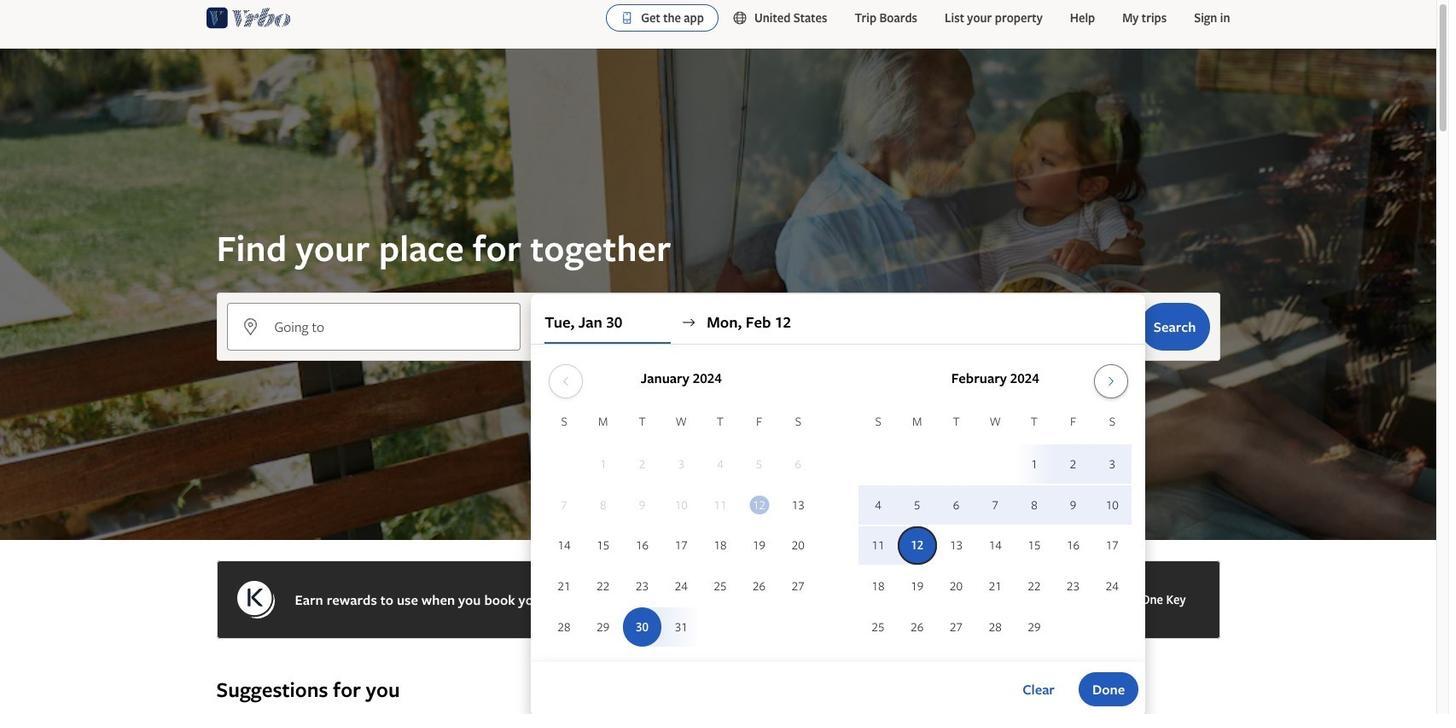 Task type: locate. For each thing, give the bounding box(es) containing it.
main content
[[0, 49, 1436, 714]]

wizard region
[[0, 49, 1436, 714]]

directional image
[[681, 315, 697, 330]]

february 2024 element
[[859, 412, 1132, 649]]

previous month image
[[555, 375, 576, 388]]

application
[[545, 358, 1132, 649]]

vrbo logo image
[[206, 4, 291, 32]]



Task type: vqa. For each thing, say whether or not it's contained in the screenshot.
the Search 'IMAGE' in the right top of the page
no



Task type: describe. For each thing, give the bounding box(es) containing it.
small image
[[732, 10, 754, 26]]

next month image
[[1101, 375, 1121, 388]]

recently viewed region
[[206, 649, 1230, 677]]

download the app button image
[[621, 11, 634, 25]]

january 2024 element
[[545, 412, 818, 649]]

application inside wizard region
[[545, 358, 1132, 649]]

today element
[[749, 496, 769, 514]]



